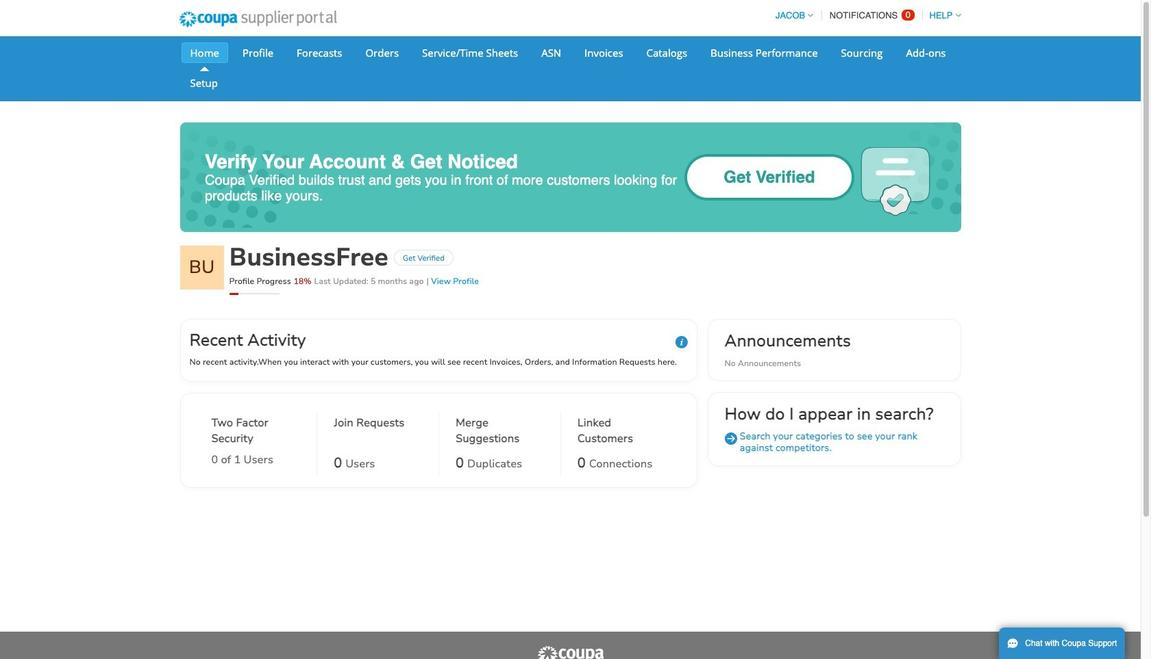 Task type: locate. For each thing, give the bounding box(es) containing it.
1 horizontal spatial coupa supplier portal image
[[536, 646, 605, 660]]

navigation
[[769, 2, 961, 29]]

0 vertical spatial coupa supplier portal image
[[170, 2, 346, 36]]

1 vertical spatial coupa supplier portal image
[[536, 646, 605, 660]]

0 horizontal spatial coupa supplier portal image
[[170, 2, 346, 36]]

coupa supplier portal image
[[170, 2, 346, 36], [536, 646, 605, 660]]

bu image
[[180, 246, 224, 290]]



Task type: describe. For each thing, give the bounding box(es) containing it.
additional information image
[[675, 336, 688, 349]]

arrowcircleright image
[[725, 433, 737, 445]]



Task type: vqa. For each thing, say whether or not it's contained in the screenshot.
"selected areas" list box corresponding to second Search areas... text box from the top
no



